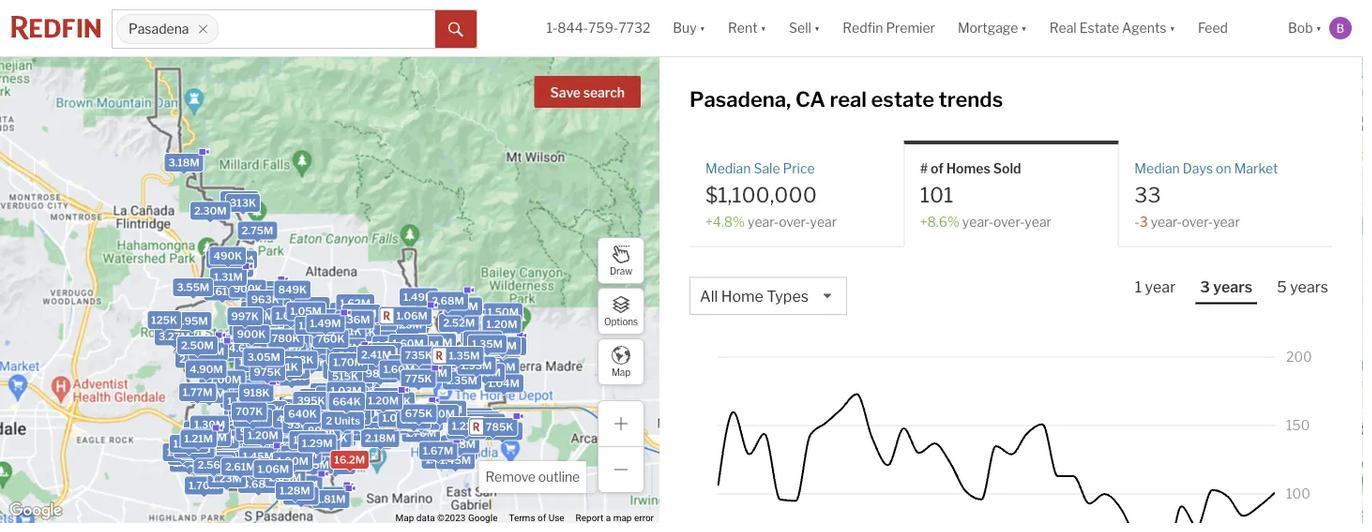 Task type: vqa. For each thing, say whether or not it's contained in the screenshot.
861K
yes



Task type: describe. For each thing, give the bounding box(es) containing it.
3.10m
[[287, 479, 318, 491]]

▾ for mortgage ▾
[[1021, 20, 1027, 36]]

805k
[[308, 425, 336, 437]]

sell ▾ button
[[778, 0, 832, 56]]

590k
[[272, 338, 301, 350]]

0 horizontal spatial 2.18m
[[365, 432, 396, 445]]

12.5m
[[340, 403, 371, 415]]

491k
[[271, 337, 298, 349]]

1.15m down 1.14m
[[444, 367, 473, 379]]

1.61m
[[208, 286, 237, 298]]

feed
[[1198, 20, 1228, 36]]

1.35m down 1.14m
[[447, 375, 477, 387]]

844-
[[558, 20, 588, 36]]

1.20m down 1.83m
[[172, 450, 203, 463]]

1.15m down the 811k
[[333, 342, 362, 354]]

313k
[[230, 197, 256, 209]]

1 horizontal spatial 775k
[[405, 373, 432, 385]]

1 vertical spatial 2.75m
[[297, 459, 329, 471]]

1 vertical spatial 1.55m
[[432, 404, 463, 416]]

707k
[[236, 406, 263, 418]]

0 vertical spatial 4
[[308, 405, 315, 418]]

1.15m up 1.42m
[[467, 414, 496, 427]]

1.60m down 895k
[[451, 425, 482, 437]]

1.60m down 1.74m
[[181, 439, 212, 451]]

1.06m down 2.08m
[[174, 458, 205, 470]]

0 horizontal spatial 4.50m
[[201, 453, 234, 465]]

0 horizontal spatial 3.05m
[[212, 455, 245, 467]]

▾ for rent ▾
[[761, 20, 767, 36]]

0 horizontal spatial 1.77m
[[183, 386, 213, 399]]

0 vertical spatial 1.43m
[[274, 335, 305, 347]]

1 horizontal spatial 2.50m
[[239, 408, 272, 420]]

0 horizontal spatial 3 units
[[234, 407, 269, 419]]

3.20m
[[202, 434, 235, 446]]

1.62m
[[340, 298, 371, 310]]

draw
[[610, 266, 632, 277]]

1 vertical spatial 1.16m
[[227, 396, 257, 408]]

33
[[1135, 183, 1161, 208]]

1 vertical spatial 2.04m
[[269, 472, 301, 484]]

1 vertical spatial 4
[[314, 429, 321, 441]]

2.00m
[[395, 364, 428, 376]]

525k
[[287, 490, 315, 502]]

750k
[[320, 433, 348, 445]]

450k
[[279, 456, 307, 468]]

1 vertical spatial 4 units
[[314, 429, 349, 441]]

1.78m
[[285, 411, 316, 423]]

1.30m down the 1.48m
[[467, 335, 499, 347]]

2.25m
[[240, 406, 272, 418]]

median for 33
[[1135, 160, 1180, 176]]

mortgage
[[958, 20, 1018, 36]]

1 horizontal spatial 1.01m
[[306, 312, 335, 325]]

0 horizontal spatial 1.95m
[[177, 315, 208, 327]]

1 horizontal spatial 2.04m
[[385, 367, 418, 379]]

1.15m up 1.61m
[[220, 258, 249, 270]]

year- inside median sale price $1,100,000 +4.8% year-over-year
[[748, 214, 779, 230]]

997k
[[231, 311, 259, 323]]

0 vertical spatial 910k
[[239, 339, 266, 352]]

0 horizontal spatial 1.01m
[[233, 321, 263, 333]]

0 horizontal spatial 963k
[[251, 294, 279, 306]]

918k
[[243, 387, 270, 399]]

945k
[[258, 451, 286, 463]]

1.42m
[[443, 445, 474, 457]]

1.96m
[[196, 432, 227, 444]]

1.06m up 700k
[[366, 353, 398, 365]]

0 vertical spatial 1.77m
[[338, 340, 368, 352]]

+4.8%
[[706, 214, 745, 230]]

1 vertical spatial 900k
[[237, 329, 266, 341]]

9
[[286, 401, 293, 414]]

1 vertical spatial 980k
[[320, 430, 349, 442]]

# of homes sold 101 +8.6% year-over-year
[[920, 160, 1052, 230]]

3 years button
[[1196, 277, 1257, 305]]

1.81m
[[316, 494, 346, 506]]

2.30m
[[194, 205, 227, 217]]

1
[[1135, 278, 1142, 297]]

remove pasadena image
[[198, 23, 209, 35]]

1.20m up 555k
[[487, 318, 517, 331]]

premier
[[886, 20, 935, 36]]

1 horizontal spatial 1.32m
[[442, 363, 473, 375]]

1.60m up 2.88m
[[324, 306, 356, 318]]

over- inside median days on market 33 -3 year-over-year
[[1182, 214, 1213, 230]]

0 vertical spatial 990k
[[311, 318, 339, 330]]

options button
[[598, 288, 645, 335]]

0 horizontal spatial 1.32m
[[241, 368, 271, 380]]

1-844-759-7732
[[546, 20, 651, 36]]

1.20m up 1.61m
[[223, 254, 253, 266]]

0 vertical spatial 900k
[[233, 283, 262, 295]]

1.68m
[[324, 316, 355, 328]]

0 vertical spatial 4 units
[[308, 405, 343, 418]]

1 vertical spatial 1.37m
[[376, 339, 407, 351]]

3 inside button
[[1200, 278, 1210, 297]]

1.04m up 1.14m
[[421, 337, 452, 349]]

median days on market 33 -3 year-over-year
[[1135, 160, 1278, 230]]

1 vertical spatial 910k
[[240, 426, 267, 438]]

remove outline
[[486, 470, 580, 486]]

1.23m
[[211, 473, 242, 485]]

0 horizontal spatial 640k
[[288, 408, 317, 421]]

1 horizontal spatial 1.95m
[[392, 358, 423, 370]]

outline
[[538, 470, 580, 486]]

0 vertical spatial 1.16m
[[364, 316, 393, 328]]

1.36m
[[339, 314, 370, 326]]

1.35m down the 1.48m
[[472, 338, 503, 350]]

1.20m up 1.09m
[[368, 395, 399, 407]]

0 vertical spatial 865k
[[277, 371, 306, 383]]

year inside button
[[1145, 278, 1176, 297]]

1 vertical spatial 1.49m
[[310, 318, 341, 330]]

0 vertical spatial 1.49m
[[403, 291, 435, 303]]

1 horizontal spatial 950k
[[449, 368, 478, 380]]

estate
[[871, 87, 935, 112]]

1.58m
[[331, 350, 362, 362]]

2 vertical spatial 900k
[[280, 446, 309, 458]]

0 vertical spatial 800k
[[489, 342, 518, 355]]

+8.6%
[[920, 214, 960, 230]]

real
[[830, 87, 867, 112]]

0 horizontal spatial 1.38m
[[167, 446, 198, 459]]

$1,100,000
[[706, 183, 817, 208]]

price
[[783, 160, 815, 176]]

0 vertical spatial 980k
[[366, 368, 394, 380]]

1.60m down 1.24m
[[449, 353, 480, 365]]

year inside # of homes sold 101 +8.6% year-over-year
[[1025, 214, 1052, 230]]

949k
[[238, 383, 266, 396]]

median for $1,100,000
[[706, 160, 751, 176]]

feed button
[[1187, 0, 1277, 56]]

1-844-759-7732 link
[[546, 20, 651, 36]]

real estate agents ▾ button
[[1038, 0, 1187, 56]]

1.83m
[[185, 432, 216, 444]]

748k
[[184, 445, 212, 457]]

9 units
[[286, 401, 321, 414]]

3.59m
[[222, 429, 255, 441]]

redfin
[[843, 20, 883, 36]]

710k
[[245, 298, 271, 311]]

home
[[721, 288, 764, 306]]

on
[[1216, 160, 1232, 176]]

1.04m down 2.19m
[[488, 377, 520, 390]]

2 horizontal spatial 2.50m
[[287, 403, 320, 415]]

search
[[583, 85, 625, 101]]

map
[[612, 367, 631, 378]]

2.03m
[[332, 390, 364, 402]]

0 vertical spatial 3.05m
[[247, 352, 280, 364]]

year inside median days on market 33 -3 year-over-year
[[1213, 214, 1240, 230]]

1.20m up 2.25m
[[224, 394, 255, 406]]

2.85m
[[228, 419, 261, 431]]

1 horizontal spatial 963k
[[285, 354, 314, 366]]

1.15m down 1.13m
[[295, 350, 324, 362]]

0 vertical spatial 1.38m
[[243, 427, 274, 440]]

sell ▾ button
[[789, 0, 820, 56]]

homes
[[946, 160, 991, 176]]

0 horizontal spatial 1.53m
[[228, 403, 259, 415]]

over- inside median sale price $1,100,000 +4.8% year-over-year
[[779, 214, 810, 230]]

user photo image
[[1330, 17, 1352, 39]]

925k down "1.25m" at the left
[[323, 340, 351, 353]]

▾ inside dropdown button
[[1170, 20, 1176, 36]]

0 vertical spatial 675k
[[275, 346, 302, 358]]

0 horizontal spatial 3.18m
[[168, 157, 199, 169]]

0 horizontal spatial 1.47m
[[332, 346, 363, 358]]

0 vertical spatial 2.18m
[[470, 367, 501, 379]]

1.24m
[[475, 338, 505, 350]]

3 inside median days on market 33 -3 year-over-year
[[1140, 214, 1148, 230]]

5 years
[[1277, 278, 1329, 297]]

1 horizontal spatial 1.50m
[[488, 306, 519, 319]]

1 horizontal spatial 675k
[[405, 407, 433, 420]]

save
[[550, 85, 581, 101]]

1 vertical spatial 990k
[[293, 420, 322, 432]]

1 vertical spatial 1.93m
[[237, 412, 268, 424]]

1 horizontal spatial 3 units
[[304, 392, 339, 404]]

0 vertical spatial 1.55m
[[290, 346, 321, 358]]

605k
[[365, 396, 394, 408]]

420k
[[277, 413, 305, 426]]

1 horizontal spatial 1.53m
[[289, 339, 319, 351]]

759-
[[588, 20, 618, 36]]

years for 3 years
[[1213, 278, 1253, 297]]

draw button
[[598, 237, 645, 284]]

1.30m up '1.23m'
[[200, 456, 232, 468]]

redfin premier button
[[832, 0, 947, 56]]

buy ▾ button
[[662, 0, 717, 56]]

#
[[920, 160, 928, 176]]

412k
[[343, 375, 369, 388]]

of
[[931, 160, 944, 176]]

0 horizontal spatial 800k
[[298, 356, 327, 369]]

sold
[[993, 160, 1021, 176]]



Task type: locate. For each thing, give the bounding box(es) containing it.
real estate agents ▾
[[1050, 20, 1176, 36]]

google image
[[5, 499, 67, 524]]

1.20m up 685k
[[241, 423, 271, 435]]

800k down 1.13m
[[298, 356, 327, 369]]

903k
[[403, 406, 431, 419]]

2.04m down 1.85m
[[385, 367, 418, 379]]

0 horizontal spatial 2.04m
[[269, 472, 301, 484]]

0 horizontal spatial 938k
[[287, 419, 315, 431]]

2.88m
[[333, 318, 365, 331]]

2.41m
[[361, 349, 392, 361]]

2 over- from the left
[[994, 214, 1025, 230]]

1.95m up 3.27m
[[177, 315, 208, 327]]

1 vertical spatial 950k
[[401, 405, 429, 418]]

1 horizontal spatial 1.43m
[[274, 335, 305, 347]]

2.04m down 645k
[[269, 472, 301, 484]]

1.37m up 2.52m
[[448, 301, 478, 313]]

0 vertical spatial 3 units
[[304, 392, 339, 404]]

0 vertical spatial 1.21m
[[452, 420, 481, 433]]

0 horizontal spatial 775k
[[222, 262, 249, 274]]

775k up 704k
[[405, 373, 432, 385]]

1.50m up 1.63m
[[488, 306, 519, 319]]

925k up 750k
[[320, 419, 347, 431]]

980k down 2.41m
[[366, 368, 394, 380]]

4.50m down 3.20m
[[201, 453, 234, 465]]

395k
[[297, 395, 325, 407]]

▾ for bob ▾
[[1316, 20, 1322, 36]]

years for 5 years
[[1290, 278, 1329, 297]]

year- inside # of homes sold 101 +8.6% year-over-year
[[963, 214, 994, 230]]

1.28m
[[224, 194, 255, 206], [327, 325, 358, 337], [465, 329, 495, 341], [408, 339, 439, 351], [322, 352, 352, 364], [199, 461, 229, 473], [280, 485, 310, 497]]

0 horizontal spatial 865k
[[277, 371, 306, 383]]

865k
[[277, 371, 306, 383], [348, 384, 376, 396]]

4.20m
[[307, 414, 340, 426]]

0 horizontal spatial 1.43m
[[176, 444, 207, 456]]

1.39m
[[334, 306, 365, 318], [309, 344, 340, 356]]

0 horizontal spatial 1.50m
[[173, 438, 205, 450]]

mortgage ▾
[[958, 20, 1027, 36]]

3 up 1.78m
[[304, 392, 311, 404]]

0 vertical spatial 3.18m
[[168, 157, 199, 169]]

2 median from the left
[[1135, 160, 1180, 176]]

▾ for sell ▾
[[814, 20, 820, 36]]

875k
[[287, 419, 315, 431]]

mortgage ▾ button
[[947, 0, 1038, 56]]

0 vertical spatial 2.55m
[[230, 393, 262, 405]]

1.06m up 1.85m
[[396, 310, 428, 322]]

over- down days
[[1182, 214, 1213, 230]]

pasadena
[[129, 21, 189, 37]]

median inside median days on market 33 -3 year-over-year
[[1135, 160, 1180, 176]]

0 vertical spatial 950k
[[449, 368, 478, 380]]

1 vertical spatial 3.68m
[[242, 479, 275, 491]]

1.50m down 1.74m
[[173, 438, 205, 450]]

1.49m up 760k
[[310, 318, 341, 330]]

7.80m
[[202, 347, 234, 359]]

2.18m down 1.46m
[[365, 432, 396, 445]]

year- right -
[[1151, 214, 1182, 230]]

0 vertical spatial 1.93m
[[461, 360, 492, 372]]

0 horizontal spatial 1.37m
[[376, 339, 407, 351]]

0 horizontal spatial 1.55m
[[290, 346, 321, 358]]

year- down $1,100,000
[[748, 214, 779, 230]]

3.68m down 895k
[[486, 425, 519, 438]]

1.43m down 1.83m
[[176, 444, 207, 456]]

1.03m
[[210, 253, 241, 265], [255, 291, 286, 303], [275, 310, 307, 322], [239, 357, 270, 369], [331, 385, 362, 397]]

2 year- from the left
[[963, 214, 994, 230]]

1 horizontal spatial year-
[[963, 214, 994, 230]]

0 horizontal spatial 2.55m
[[230, 393, 262, 405]]

1.04m down 710k
[[243, 311, 274, 323]]

845k
[[261, 313, 289, 325]]

median inside median sale price $1,100,000 +4.8% year-over-year
[[706, 160, 751, 176]]

agents
[[1122, 20, 1167, 36]]

0 vertical spatial 1.47m
[[332, 346, 363, 358]]

▾ right mortgage in the right of the page
[[1021, 20, 1027, 36]]

963k up 845k
[[251, 294, 279, 306]]

1.60m down 1.08m on the left
[[392, 338, 424, 350]]

1.06m down 945k
[[258, 464, 289, 476]]

925k down 1.14m
[[461, 368, 489, 380]]

1 horizontal spatial 1.77m
[[338, 340, 368, 352]]

3.95m
[[307, 459, 340, 471]]

2 horizontal spatial over-
[[1182, 214, 1213, 230]]

1.38m down 1.83m
[[167, 446, 198, 459]]

983k
[[255, 294, 283, 306]]

1 ▾ from the left
[[700, 20, 706, 36]]

0 vertical spatial 2.75m
[[242, 225, 273, 237]]

910k down 2.25m
[[240, 426, 267, 438]]

1.49m
[[403, 291, 435, 303], [310, 318, 341, 330]]

0 horizontal spatial year-
[[748, 214, 779, 230]]

over- down sold
[[994, 214, 1025, 230]]

1 vertical spatial 1.47m
[[471, 417, 501, 429]]

2.04m
[[385, 367, 418, 379], [269, 472, 301, 484]]

1 horizontal spatial 1.21m
[[452, 420, 481, 433]]

3.68m down 2.61m
[[242, 479, 275, 491]]

1.30m up 1.96m on the bottom left
[[194, 419, 225, 431]]

3.18m
[[168, 157, 199, 169], [445, 439, 476, 451]]

3 up 2.85m on the left
[[234, 407, 241, 419]]

rent
[[728, 20, 758, 36]]

490k
[[214, 250, 242, 262]]

1.01m up 4.62m
[[233, 321, 263, 333]]

3.27m
[[159, 331, 190, 343]]

year inside median sale price $1,100,000 +4.8% year-over-year
[[810, 214, 837, 230]]

1.73m
[[346, 308, 377, 320]]

735k
[[245, 305, 272, 317], [251, 332, 278, 344], [405, 349, 433, 362], [306, 407, 334, 419]]

0 vertical spatial 1.95m
[[177, 315, 208, 327]]

963k down '590k'
[[285, 354, 314, 366]]

year-
[[748, 214, 779, 230], [963, 214, 994, 230], [1151, 214, 1182, 230]]

0 vertical spatial 1.50m
[[488, 306, 519, 319]]

3.98m
[[203, 380, 236, 392]]

1.85m
[[367, 346, 398, 359]]

0 vertical spatial 775k
[[222, 262, 249, 274]]

3 year- from the left
[[1151, 214, 1182, 230]]

redfin premier
[[843, 20, 935, 36]]

950k
[[449, 368, 478, 380], [401, 405, 429, 418]]

1.35m down 1.63m
[[449, 350, 480, 362]]

3 units up 2.85m on the left
[[234, 407, 269, 419]]

1.43m down 2.20m
[[274, 335, 305, 347]]

1.56m
[[491, 341, 522, 353]]

1.04m
[[243, 311, 274, 323], [421, 337, 452, 349], [274, 364, 306, 376], [488, 377, 520, 390]]

6 ▾ from the left
[[1316, 20, 1322, 36]]

1 horizontal spatial 1.16m
[[364, 316, 393, 328]]

1 vertical spatial 1.50m
[[173, 438, 205, 450]]

1 over- from the left
[[779, 214, 810, 230]]

median up 33
[[1135, 160, 1180, 176]]

1 vertical spatial 3 units
[[234, 407, 269, 419]]

3 over- from the left
[[1182, 214, 1213, 230]]

2 horizontal spatial year-
[[1151, 214, 1182, 230]]

0 horizontal spatial 980k
[[320, 430, 349, 442]]

1 vertical spatial 1.53m
[[228, 403, 259, 415]]

years inside button
[[1290, 278, 1329, 297]]

980k
[[366, 368, 394, 380], [320, 430, 349, 442]]

1.02m
[[376, 395, 407, 408]]

1.39m up 2.88m
[[334, 306, 365, 318]]

buy ▾ button
[[673, 0, 706, 56]]

925k
[[323, 340, 351, 353], [296, 351, 324, 363], [461, 368, 489, 380], [320, 419, 347, 431]]

1 horizontal spatial 3.18m
[[445, 439, 476, 451]]

3.05m up '1.23m'
[[212, 455, 245, 467]]

all home types
[[700, 288, 809, 306]]

median left sale
[[706, 160, 751, 176]]

0 horizontal spatial 675k
[[275, 346, 302, 358]]

704k
[[383, 395, 411, 408]]

1 horizontal spatial 2.18m
[[470, 367, 501, 379]]

None search field
[[219, 10, 435, 48]]

0 horizontal spatial years
[[1213, 278, 1253, 297]]

980k down 2.51m
[[320, 430, 349, 442]]

1 vertical spatial 1.77m
[[183, 386, 213, 399]]

▾ right rent at the right top of the page
[[761, 20, 767, 36]]

1 horizontal spatial 3.68m
[[486, 425, 519, 438]]

0 horizontal spatial 3.68m
[[242, 479, 275, 491]]

1 vertical spatial 775k
[[405, 373, 432, 385]]

▾ right sell
[[814, 20, 820, 36]]

1.35m up "1.25m" at the left
[[309, 310, 340, 322]]

1 horizontal spatial median
[[1135, 160, 1180, 176]]

1 median from the left
[[706, 160, 751, 176]]

2.55m up 707k
[[230, 393, 262, 405]]

1 vertical spatial 2.18m
[[365, 432, 396, 445]]

▾ for buy ▾
[[700, 20, 706, 36]]

2.11m
[[206, 445, 234, 457]]

125k
[[151, 314, 177, 326]]

0 horizontal spatial 2.50m
[[181, 340, 214, 352]]

0 horizontal spatial over-
[[779, 214, 810, 230]]

3 down 33
[[1140, 214, 1148, 230]]

1.20m up 1.34m
[[391, 319, 422, 331]]

1.47m up 1.42m
[[471, 417, 501, 429]]

1.77m down '4.90m'
[[183, 386, 213, 399]]

1.95m right 2.41m
[[392, 358, 423, 370]]

0 horizontal spatial median
[[706, 160, 751, 176]]

▾ right the agents
[[1170, 20, 1176, 36]]

▾ right bob on the right top of page
[[1316, 20, 1322, 36]]

map button
[[598, 339, 645, 386]]

1.47m up '790k'
[[332, 346, 363, 358]]

median sale price $1,100,000 +4.8% year-over-year
[[706, 160, 837, 230]]

1 horizontal spatial 1.93m
[[461, 360, 492, 372]]

3 ▾ from the left
[[814, 20, 820, 36]]

1.55m down 1.13m
[[290, 346, 321, 358]]

sell ▾
[[789, 20, 820, 36]]

1.15m up 1.09m
[[377, 391, 407, 404]]

1 horizontal spatial 1.49m
[[403, 291, 435, 303]]

800k up 2.19m
[[489, 342, 518, 355]]

remove outline button
[[479, 462, 586, 494]]

1 vertical spatial 963k
[[285, 354, 314, 366]]

752k
[[327, 364, 354, 376]]

1.15m up 2.19m
[[488, 340, 517, 352]]

1.04m down 770k
[[274, 364, 306, 376]]

1.74m
[[188, 424, 218, 437]]

4.50m down the 1.68m
[[316, 329, 350, 341]]

1 horizontal spatial 938k
[[331, 372, 359, 384]]

3
[[1140, 214, 1148, 230], [1200, 278, 1210, 297], [304, 392, 311, 404], [234, 407, 241, 419]]

1.20m up 945k
[[248, 430, 278, 442]]

1.53m
[[289, 339, 319, 351], [228, 403, 259, 415]]

1 years from the left
[[1213, 278, 1253, 297]]

1 year
[[1135, 278, 1176, 297]]

1 horizontal spatial 2.75m
[[297, 459, 329, 471]]

1.38m down 2.25m
[[243, 427, 274, 440]]

3.18m up 2.30m
[[168, 157, 199, 169]]

925k down 1.13m
[[296, 351, 324, 363]]

1.55m right 903k
[[432, 404, 463, 416]]

1.13m
[[300, 330, 329, 342]]

0 vertical spatial 1.37m
[[448, 301, 478, 313]]

1.30m down the 811k
[[332, 340, 363, 353]]

0 vertical spatial 938k
[[331, 372, 359, 384]]

1.06m up 760k
[[299, 320, 330, 332]]

1.20m right '610k'
[[425, 408, 456, 421]]

5 ▾ from the left
[[1170, 20, 1176, 36]]

1 vertical spatial 938k
[[287, 419, 315, 431]]

1.21m
[[452, 420, 481, 433], [184, 433, 213, 445]]

820k
[[281, 452, 310, 464]]

1 horizontal spatial 2.55m
[[304, 442, 336, 454]]

16.2m
[[334, 454, 365, 466]]

-
[[1135, 214, 1140, 230]]

2.68m
[[432, 295, 464, 307]]

1 horizontal spatial 4.50m
[[316, 329, 350, 341]]

1.90m
[[350, 426, 382, 438]]

1 horizontal spatial 640k
[[397, 419, 425, 431]]

2 ▾ from the left
[[761, 20, 767, 36]]

580k
[[327, 394, 356, 406]]

1.38m
[[243, 427, 274, 440], [167, 446, 198, 459]]

2.56m
[[198, 459, 230, 471]]

0 horizontal spatial 1.16m
[[227, 396, 257, 408]]

1.60m down 1.85m
[[383, 364, 415, 376]]

years left 5
[[1213, 278, 1253, 297]]

2.96m
[[319, 460, 352, 472]]

1 vertical spatial 675k
[[405, 407, 433, 420]]

1 vertical spatial 800k
[[298, 356, 327, 369]]

▾ right 'buy'
[[700, 20, 706, 36]]

1.55m
[[290, 346, 321, 358], [432, 404, 463, 416]]

1.16m
[[364, 316, 393, 328], [227, 396, 257, 408]]

2 years from the left
[[1290, 278, 1329, 297]]

0 horizontal spatial 1.21m
[[184, 433, 213, 445]]

1.39m down 1.13m
[[309, 344, 340, 356]]

1 vertical spatial 1.95m
[[392, 358, 423, 370]]

1.70m
[[333, 357, 364, 369], [294, 424, 325, 437], [406, 428, 436, 440], [189, 480, 220, 492]]

1.93m down 1.24m
[[461, 360, 492, 372]]

over- inside # of homes sold 101 +8.6% year-over-year
[[994, 214, 1025, 230]]

1 vertical spatial 1.39m
[[309, 344, 340, 356]]

1.32m left 2.19m
[[442, 363, 473, 375]]

775k up 1.61m
[[222, 262, 249, 274]]

0 horizontal spatial 1.49m
[[310, 318, 341, 330]]

real estate agents ▾ link
[[1050, 0, 1176, 56]]

rent ▾ button
[[717, 0, 778, 56]]

2.61m
[[225, 461, 256, 473]]

1.53m down 2.78m
[[228, 403, 259, 415]]

1 horizontal spatial 865k
[[348, 384, 376, 396]]

0 vertical spatial 4.50m
[[316, 329, 350, 341]]

915k
[[248, 317, 274, 329]]

year- inside median days on market 33 -3 year-over-year
[[1151, 214, 1182, 230]]

3 units
[[304, 392, 339, 404], [234, 407, 269, 419]]

1.49m up 1.08m on the left
[[403, 291, 435, 303]]

years inside button
[[1213, 278, 1253, 297]]

0 vertical spatial 3.68m
[[486, 425, 519, 438]]

1.01m up 1.13m
[[306, 312, 335, 325]]

map region
[[0, 0, 829, 524]]

1 horizontal spatial over-
[[994, 214, 1025, 230]]

861k
[[260, 455, 286, 468]]

1 horizontal spatial 1.55m
[[432, 404, 463, 416]]

years right 5
[[1290, 278, 1329, 297]]

910k down 915k
[[239, 339, 266, 352]]

3.68m
[[486, 425, 519, 438], [242, 479, 275, 491]]

610k
[[397, 407, 424, 420]]

2.51m
[[319, 413, 349, 425]]

3 units up 4.20m
[[304, 392, 339, 404]]

2.55m down 625k
[[304, 442, 336, 454]]

620k
[[338, 410, 367, 422]]

1 vertical spatial 865k
[[348, 384, 376, 396]]

1 year- from the left
[[748, 214, 779, 230]]

submit search image
[[448, 22, 464, 37]]

1.10m
[[249, 284, 278, 296], [275, 341, 305, 353], [426, 408, 455, 420], [410, 416, 439, 429], [293, 434, 323, 446], [239, 451, 269, 463]]

3.05m
[[247, 352, 280, 364], [212, 455, 245, 467]]

1.53m down 2.20m
[[289, 339, 319, 351]]

0 vertical spatial 1.39m
[[334, 306, 365, 318]]

1 vertical spatial 3.05m
[[212, 455, 245, 467]]

4 ▾ from the left
[[1021, 20, 1027, 36]]

1.37m up 2.00m
[[376, 339, 407, 351]]

1.45m
[[243, 451, 274, 463], [440, 454, 471, 467], [236, 462, 267, 474]]

over- down $1,100,000
[[779, 214, 810, 230]]



